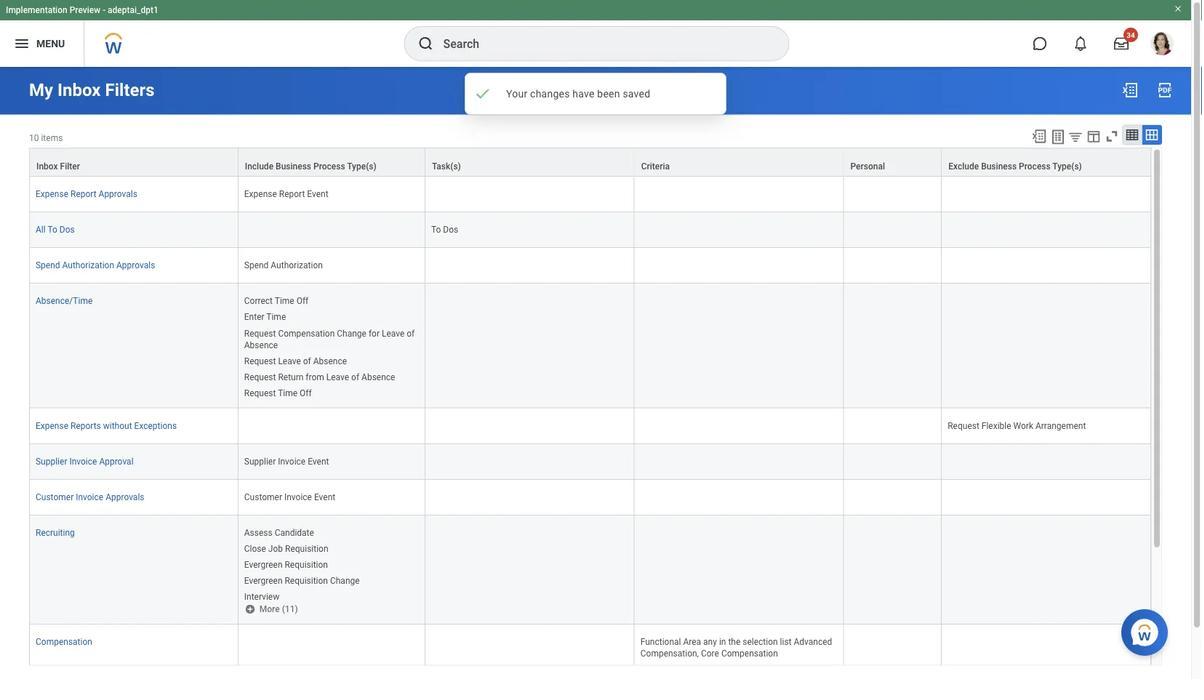 Task type: locate. For each thing, give the bounding box(es) containing it.
request for request flexible work arrangement
[[948, 421, 980, 431]]

row containing compensation
[[29, 625, 1152, 669]]

0 vertical spatial absence
[[244, 340, 278, 350]]

assess candidate
[[244, 528, 314, 538]]

export to worksheets image
[[1050, 128, 1068, 146]]

criteria
[[642, 161, 670, 171]]

0 vertical spatial time
[[275, 296, 294, 306]]

34 button
[[1106, 28, 1139, 60]]

type(s) for include business process type(s)
[[347, 161, 377, 171]]

approvals
[[99, 189, 137, 199], [116, 260, 155, 270], [106, 492, 144, 502]]

0 horizontal spatial spend
[[36, 260, 60, 270]]

0 horizontal spatial supplier
[[36, 456, 67, 467]]

more (11) button
[[244, 603, 300, 615]]

process
[[314, 161, 345, 171], [1020, 161, 1051, 171]]

authorization for spend authorization
[[271, 260, 323, 270]]

0 vertical spatial compensation
[[278, 328, 335, 338]]

notifications large image
[[1074, 36, 1089, 51]]

event for expense report event
[[307, 189, 329, 199]]

supplier up customer invoice event element on the bottom left of the page
[[244, 456, 276, 467]]

supplier up customer invoice approvals link
[[36, 456, 67, 467]]

spend up correct
[[244, 260, 269, 270]]

expense for expense report event
[[244, 189, 277, 199]]

2 to from the left
[[431, 225, 441, 235]]

2 vertical spatial requisition
[[285, 576, 328, 586]]

event down include business process type(s)
[[307, 189, 329, 199]]

close environment banner image
[[1174, 4, 1183, 13]]

supplier inside supplier invoice approval link
[[36, 456, 67, 467]]

select to filter grid data image
[[1068, 129, 1084, 144]]

1 items selected list from the top
[[244, 293, 419, 399]]

request for request leave of absence
[[244, 356, 276, 366]]

0 horizontal spatial authorization
[[62, 260, 114, 270]]

invoice for customer invoice approvals
[[76, 492, 103, 502]]

inbox right my
[[58, 80, 101, 100]]

spend down all
[[36, 260, 60, 270]]

1 horizontal spatial spend
[[244, 260, 269, 270]]

requisition up the evergreen requisition change element
[[285, 560, 328, 570]]

1 vertical spatial leave
[[278, 356, 301, 366]]

absence
[[244, 340, 278, 350], [313, 356, 347, 366], [362, 372, 395, 382]]

leave right for
[[382, 328, 405, 338]]

business
[[276, 161, 311, 171], [982, 161, 1017, 171]]

2 spend from the left
[[244, 260, 269, 270]]

all to dos link
[[36, 222, 75, 235]]

process down export to excel icon
[[1020, 161, 1051, 171]]

2 evergreen from the top
[[244, 576, 283, 586]]

0 vertical spatial approvals
[[99, 189, 137, 199]]

time for correct
[[275, 296, 294, 306]]

process inside popup button
[[314, 161, 345, 171]]

0 vertical spatial leave
[[382, 328, 405, 338]]

requisition down evergreen requisition
[[285, 576, 328, 586]]

off for correct time off
[[297, 296, 309, 306]]

dos down task(s) on the top left of page
[[443, 225, 459, 235]]

approval
[[99, 456, 134, 467]]

authorization up correct time off element
[[271, 260, 323, 270]]

10 items
[[29, 133, 63, 143]]

0 horizontal spatial absence
[[244, 340, 278, 350]]

2 vertical spatial time
[[278, 388, 298, 398]]

0 horizontal spatial customer
[[36, 492, 74, 502]]

0 horizontal spatial compensation
[[36, 637, 92, 647]]

expense report event element
[[244, 186, 329, 199]]

invoice up customer invoice event element on the bottom left of the page
[[278, 456, 306, 467]]

business inside 'popup button'
[[982, 161, 1017, 171]]

1 vertical spatial evergreen
[[244, 576, 283, 586]]

of right from
[[352, 372, 360, 382]]

report down include business process type(s)
[[279, 189, 305, 199]]

1 horizontal spatial of
[[352, 372, 360, 382]]

1 horizontal spatial customer
[[244, 492, 282, 502]]

row containing spend authorization approvals
[[29, 248, 1152, 284]]

authorization for spend authorization approvals
[[62, 260, 114, 270]]

7 row from the top
[[29, 444, 1152, 480]]

2 items selected list from the top
[[244, 525, 383, 603]]

customer up recruiting link
[[36, 492, 74, 502]]

change
[[337, 328, 367, 338], [330, 576, 360, 586]]

supplier for supplier invoice event
[[244, 456, 276, 467]]

request
[[244, 328, 276, 338], [244, 356, 276, 366], [244, 372, 276, 382], [244, 388, 276, 398], [948, 421, 980, 431]]

1 vertical spatial change
[[330, 576, 360, 586]]

2 vertical spatial absence
[[362, 372, 395, 382]]

spend authorization element
[[244, 257, 323, 270]]

5 row from the top
[[29, 284, 1152, 408]]

1 dos from the left
[[60, 225, 75, 235]]

functional
[[641, 637, 681, 647]]

0 horizontal spatial report
[[71, 189, 96, 199]]

inbox left the filter
[[36, 161, 58, 171]]

process for include business process type(s)
[[314, 161, 345, 171]]

expense reports without exceptions link
[[36, 418, 177, 431]]

1 vertical spatial items selected list
[[244, 525, 383, 603]]

2 supplier from the left
[[244, 456, 276, 467]]

0 vertical spatial off
[[297, 296, 309, 306]]

job
[[268, 544, 283, 554]]

evergreen for evergreen requisition change
[[244, 576, 283, 586]]

2 vertical spatial event
[[314, 492, 336, 502]]

time up enter time element
[[275, 296, 294, 306]]

row containing recruiting
[[29, 515, 1152, 625]]

to down task(s) on the top left of page
[[431, 225, 441, 235]]

1 business from the left
[[276, 161, 311, 171]]

expense
[[36, 189, 68, 199], [244, 189, 277, 199], [36, 421, 68, 431]]

invoice left approval
[[69, 456, 97, 467]]

1 vertical spatial event
[[308, 456, 329, 467]]

supplier invoice approval link
[[36, 454, 134, 467]]

advanced
[[794, 637, 833, 647]]

absence up request return from leave of absence element
[[313, 356, 347, 366]]

time down "correct time off"
[[267, 312, 286, 322]]

1 horizontal spatial absence
[[313, 356, 347, 366]]

authorization
[[62, 260, 114, 270], [271, 260, 323, 270]]

1 horizontal spatial authorization
[[271, 260, 323, 270]]

row containing inbox filter
[[29, 147, 1152, 177]]

to dos
[[431, 225, 459, 235]]

0 vertical spatial items selected list
[[244, 293, 419, 399]]

close job requisition
[[244, 544, 329, 554]]

customer
[[36, 492, 74, 502], [244, 492, 282, 502]]

1 supplier from the left
[[36, 456, 67, 467]]

2 vertical spatial approvals
[[106, 492, 144, 502]]

2 horizontal spatial of
[[407, 328, 415, 338]]

1 vertical spatial absence
[[313, 356, 347, 366]]

1 spend from the left
[[36, 260, 60, 270]]

1 process from the left
[[314, 161, 345, 171]]

request compensation change for leave of absence
[[244, 328, 415, 350]]

1 horizontal spatial leave
[[327, 372, 349, 382]]

time for request
[[278, 388, 298, 398]]

event down supplier invoice event
[[314, 492, 336, 502]]

1 authorization from the left
[[62, 260, 114, 270]]

1 horizontal spatial to
[[431, 225, 441, 235]]

1 vertical spatial off
[[300, 388, 312, 398]]

4 row from the top
[[29, 248, 1152, 284]]

spend inside spend authorization approvals link
[[36, 260, 60, 270]]

your changes have been saved
[[506, 88, 651, 100]]

close job requisition element
[[244, 541, 329, 554]]

0 vertical spatial event
[[307, 189, 329, 199]]

dos right all
[[60, 225, 75, 235]]

2 horizontal spatial compensation
[[722, 649, 778, 659]]

cell
[[426, 177, 635, 212], [635, 177, 844, 212], [844, 177, 943, 212], [943, 177, 1152, 212], [239, 212, 426, 248], [635, 212, 844, 248], [844, 212, 943, 248], [943, 212, 1152, 248], [426, 248, 635, 284], [635, 248, 844, 284], [844, 248, 943, 284], [943, 248, 1152, 284], [426, 284, 635, 408], [635, 284, 844, 408], [844, 284, 943, 408], [943, 284, 1152, 408], [239, 408, 426, 444], [426, 408, 635, 444], [635, 408, 844, 444], [844, 408, 943, 444], [426, 444, 635, 480], [635, 444, 844, 480], [844, 444, 943, 480], [943, 444, 1152, 480], [426, 480, 635, 515], [635, 480, 844, 515], [844, 480, 943, 515], [943, 480, 1152, 515], [426, 515, 635, 625], [635, 515, 844, 625], [844, 515, 943, 625], [943, 515, 1152, 625], [239, 625, 426, 669], [426, 625, 635, 669], [844, 625, 943, 669], [943, 625, 1152, 669]]

0 horizontal spatial business
[[276, 161, 311, 171]]

report
[[71, 189, 96, 199], [279, 189, 305, 199]]

1 customer from the left
[[36, 492, 74, 502]]

exclude
[[949, 161, 980, 171]]

0 horizontal spatial dos
[[60, 225, 75, 235]]

correct time off element
[[244, 293, 309, 306]]

off down from
[[300, 388, 312, 398]]

1 type(s) from the left
[[347, 161, 377, 171]]

8 row from the top
[[29, 480, 1152, 515]]

1 horizontal spatial dos
[[443, 225, 459, 235]]

my inbox filters
[[29, 80, 155, 100]]

customer invoice event
[[244, 492, 336, 502]]

personal
[[851, 161, 886, 171]]

business for include
[[276, 161, 311, 171]]

evergreen down close
[[244, 560, 283, 570]]

row containing all to dos
[[29, 212, 1152, 248]]

2 customer from the left
[[244, 492, 282, 502]]

to dos element
[[431, 222, 459, 235]]

request return from leave of absence element
[[244, 369, 395, 382]]

fullscreen image
[[1105, 128, 1121, 144]]

business up expense report event element
[[276, 161, 311, 171]]

row
[[29, 147, 1152, 177], [29, 177, 1152, 212], [29, 212, 1152, 248], [29, 248, 1152, 284], [29, 284, 1152, 408], [29, 408, 1152, 444], [29, 444, 1152, 480], [29, 480, 1152, 515], [29, 515, 1152, 625], [29, 625, 1152, 669]]

1 to from the left
[[48, 225, 57, 235]]

process inside 'popup button'
[[1020, 161, 1051, 171]]

request inside request compensation change for leave of absence
[[244, 328, 276, 338]]

compensation inside request compensation change for leave of absence
[[278, 328, 335, 338]]

implementation preview -   adeptai_dpt1
[[6, 5, 159, 15]]

0 vertical spatial evergreen
[[244, 560, 283, 570]]

invoice up candidate
[[284, 492, 312, 502]]

to
[[48, 225, 57, 235], [431, 225, 441, 235]]

off for request time off
[[300, 388, 312, 398]]

leave right from
[[327, 372, 349, 382]]

1 vertical spatial compensation
[[36, 637, 92, 647]]

row containing expense reports without exceptions
[[29, 408, 1152, 444]]

0 vertical spatial of
[[407, 328, 415, 338]]

spend authorization approvals
[[36, 260, 155, 270]]

1 row from the top
[[29, 147, 1152, 177]]

evergreen
[[244, 560, 283, 570], [244, 576, 283, 586]]

request leave of absence element
[[244, 353, 347, 366]]

toolbar
[[1025, 125, 1163, 147]]

0 horizontal spatial of
[[303, 356, 311, 366]]

event
[[307, 189, 329, 199], [308, 456, 329, 467], [314, 492, 336, 502]]

exclude business process type(s) button
[[943, 148, 1151, 176]]

for
[[369, 328, 380, 338]]

of up from
[[303, 356, 311, 366]]

change inside request compensation change for leave of absence
[[337, 328, 367, 338]]

absence inside request compensation change for leave of absence
[[244, 340, 278, 350]]

supplier invoice event
[[244, 456, 329, 467]]

of right for
[[407, 328, 415, 338]]

6 row from the top
[[29, 408, 1152, 444]]

expense down include
[[244, 189, 277, 199]]

to right all
[[48, 225, 57, 235]]

request flexible work arrangement
[[948, 421, 1087, 431]]

check image
[[474, 85, 492, 103]]

2 horizontal spatial absence
[[362, 372, 395, 382]]

1 vertical spatial approvals
[[116, 260, 155, 270]]

items selected list containing correct time off
[[244, 293, 419, 399]]

1 horizontal spatial process
[[1020, 161, 1051, 171]]

business inside popup button
[[276, 161, 311, 171]]

type(s)
[[347, 161, 377, 171], [1053, 161, 1083, 171]]

1 horizontal spatial supplier
[[244, 456, 276, 467]]

time
[[275, 296, 294, 306], [267, 312, 286, 322], [278, 388, 298, 398]]

row containing expense report approvals
[[29, 177, 1152, 212]]

request flexible work arrangement element
[[948, 418, 1087, 431]]

supplier inside "supplier invoice event" element
[[244, 456, 276, 467]]

items selected list containing assess candidate
[[244, 525, 383, 603]]

spend inside spend authorization element
[[244, 260, 269, 270]]

requisition down candidate
[[285, 544, 329, 554]]

inbox
[[58, 80, 101, 100], [36, 161, 58, 171]]

2 row from the top
[[29, 177, 1152, 212]]

absence down for
[[362, 372, 395, 382]]

2 vertical spatial compensation
[[722, 649, 778, 659]]

of
[[407, 328, 415, 338], [303, 356, 311, 366], [352, 372, 360, 382]]

2 type(s) from the left
[[1053, 161, 1083, 171]]

1 evergreen from the top
[[244, 560, 283, 570]]

business right exclude
[[982, 161, 1017, 171]]

0 horizontal spatial type(s)
[[347, 161, 377, 171]]

adeptai_dpt1
[[108, 5, 159, 15]]

customer invoice approvals
[[36, 492, 144, 502]]

1 horizontal spatial type(s)
[[1053, 161, 1083, 171]]

compensation
[[278, 328, 335, 338], [36, 637, 92, 647], [722, 649, 778, 659]]

2 report from the left
[[279, 189, 305, 199]]

absence down enter time
[[244, 340, 278, 350]]

spend
[[36, 260, 60, 270], [244, 260, 269, 270]]

expense left reports
[[36, 421, 68, 431]]

1 vertical spatial time
[[267, 312, 286, 322]]

time down return
[[278, 388, 298, 398]]

expense down inbox filter
[[36, 189, 68, 199]]

evergreen up interview element
[[244, 576, 283, 586]]

invoice down supplier invoice approval
[[76, 492, 103, 502]]

invoice
[[69, 456, 97, 467], [278, 456, 306, 467], [76, 492, 103, 502], [284, 492, 312, 502]]

off down "spend authorization"
[[297, 296, 309, 306]]

leave up return
[[278, 356, 301, 366]]

0 horizontal spatial process
[[314, 161, 345, 171]]

event up customer invoice event element on the bottom left of the page
[[308, 456, 329, 467]]

interview element
[[244, 589, 280, 602]]

include
[[245, 161, 274, 171]]

correct time off
[[244, 296, 309, 306]]

1 vertical spatial inbox
[[36, 161, 58, 171]]

2 horizontal spatial leave
[[382, 328, 405, 338]]

dos
[[60, 225, 75, 235], [443, 225, 459, 235]]

1 report from the left
[[71, 189, 96, 199]]

report down the filter
[[71, 189, 96, 199]]

notification dialog
[[465, 73, 727, 115]]

authorization up absence/time link
[[62, 260, 114, 270]]

1 horizontal spatial business
[[982, 161, 1017, 171]]

supplier invoice event element
[[244, 454, 329, 467]]

toolbar inside my inbox filters main content
[[1025, 125, 1163, 147]]

1 horizontal spatial compensation
[[278, 328, 335, 338]]

9 row from the top
[[29, 515, 1152, 625]]

0 horizontal spatial to
[[48, 225, 57, 235]]

profile logan mcneil image
[[1151, 32, 1174, 58]]

1 horizontal spatial report
[[279, 189, 305, 199]]

off
[[297, 296, 309, 306], [300, 388, 312, 398]]

process up expense report event element
[[314, 161, 345, 171]]

2 process from the left
[[1020, 161, 1051, 171]]

(11)
[[282, 604, 298, 615]]

to inside "link"
[[48, 225, 57, 235]]

2 business from the left
[[982, 161, 1017, 171]]

expense for expense report approvals
[[36, 189, 68, 199]]

type(s) inside popup button
[[347, 161, 377, 171]]

2 dos from the left
[[443, 225, 459, 235]]

request for request time off
[[244, 388, 276, 398]]

criteria button
[[635, 148, 844, 176]]

customer invoice event element
[[244, 489, 336, 502]]

enter time element
[[244, 309, 286, 322]]

customer up assess
[[244, 492, 282, 502]]

request compensation change for leave of absence element
[[244, 325, 415, 350]]

items selected list
[[244, 293, 419, 399], [244, 525, 383, 603]]

of inside request compensation change for leave of absence
[[407, 328, 415, 338]]

1 vertical spatial requisition
[[285, 560, 328, 570]]

requisition
[[285, 544, 329, 554], [285, 560, 328, 570], [285, 576, 328, 586]]

in
[[720, 637, 727, 647]]

2 vertical spatial of
[[352, 372, 360, 382]]

10 row from the top
[[29, 625, 1152, 669]]

2 authorization from the left
[[271, 260, 323, 270]]

core
[[701, 649, 720, 659]]

0 vertical spatial change
[[337, 328, 367, 338]]

more (11)
[[260, 604, 298, 615]]

Search Workday  search field
[[444, 28, 759, 60]]

list
[[781, 637, 792, 647]]

interview
[[244, 592, 280, 602]]

3 row from the top
[[29, 212, 1152, 248]]

type(s) inside 'popup button'
[[1053, 161, 1083, 171]]



Task type: describe. For each thing, give the bounding box(es) containing it.
customer invoice approvals link
[[36, 489, 144, 502]]

exclude business process type(s)
[[949, 161, 1083, 171]]

any
[[704, 637, 717, 647]]

reports
[[71, 421, 101, 431]]

have
[[573, 88, 595, 100]]

assess
[[244, 528, 273, 538]]

personal button
[[844, 148, 942, 176]]

filters
[[105, 80, 155, 100]]

from
[[306, 372, 324, 382]]

filter
[[60, 161, 80, 171]]

selection
[[743, 637, 778, 647]]

arrangement
[[1036, 421, 1087, 431]]

more
[[260, 604, 280, 615]]

type(s) for exclude business process type(s)
[[1053, 161, 1083, 171]]

flexible
[[982, 421, 1012, 431]]

all to dos
[[36, 225, 75, 235]]

evergreen requisition
[[244, 560, 328, 570]]

inbox inside popup button
[[36, 161, 58, 171]]

implementation
[[6, 5, 67, 15]]

been
[[598, 88, 621, 100]]

business for exclude
[[982, 161, 1017, 171]]

invoice for supplier invoice event
[[278, 456, 306, 467]]

spend for spend authorization
[[244, 260, 269, 270]]

search image
[[417, 35, 435, 52]]

return
[[278, 372, 304, 382]]

my
[[29, 80, 53, 100]]

compensation inside functional area any in the selection list advanced compensation, core compensation
[[722, 649, 778, 659]]

change for compensation
[[337, 328, 367, 338]]

menu
[[36, 38, 65, 50]]

without
[[103, 421, 132, 431]]

enter time
[[244, 312, 286, 322]]

report for approvals
[[71, 189, 96, 199]]

compensation link
[[36, 634, 92, 647]]

leave inside request compensation change for leave of absence
[[382, 328, 405, 338]]

event for supplier invoice event
[[308, 456, 329, 467]]

evergreen requisition change element
[[244, 573, 360, 586]]

time for enter
[[267, 312, 286, 322]]

row containing supplier invoice approval
[[29, 444, 1152, 480]]

10
[[29, 133, 39, 143]]

inbox large image
[[1115, 36, 1129, 51]]

click to view/edit grid preferences image
[[1086, 128, 1102, 144]]

approvals for expense report approvals
[[99, 189, 137, 199]]

menu banner
[[0, 0, 1192, 67]]

my inbox filters main content
[[0, 67, 1192, 680]]

your
[[506, 88, 528, 100]]

absence/time
[[36, 296, 93, 306]]

1 vertical spatial of
[[303, 356, 311, 366]]

assess candidate element
[[244, 525, 314, 538]]

absence inside request return from leave of absence element
[[362, 372, 395, 382]]

evergreen requisition element
[[244, 557, 328, 570]]

expense report approvals
[[36, 189, 137, 199]]

evergreen requisition change
[[244, 576, 360, 586]]

0 vertical spatial inbox
[[58, 80, 101, 100]]

dos inside "link"
[[60, 225, 75, 235]]

event for customer invoice event
[[314, 492, 336, 502]]

row containing absence/time
[[29, 284, 1152, 408]]

absence/time link
[[36, 293, 93, 306]]

-
[[103, 5, 106, 15]]

exceptions
[[134, 421, 177, 431]]

recruiting link
[[36, 525, 75, 538]]

export to excel image
[[1032, 128, 1048, 144]]

spend authorization approvals link
[[36, 257, 155, 270]]

2 vertical spatial leave
[[327, 372, 349, 382]]

request for request compensation change for leave of absence
[[244, 328, 276, 338]]

expense reports without exceptions
[[36, 421, 177, 431]]

request time off element
[[244, 385, 312, 398]]

view printable version (pdf) image
[[1157, 82, 1174, 99]]

evergreen for evergreen requisition
[[244, 560, 283, 570]]

changes
[[531, 88, 570, 100]]

requisition for evergreen requisition
[[285, 560, 328, 570]]

close
[[244, 544, 266, 554]]

supplier for supplier invoice approval
[[36, 456, 67, 467]]

saved
[[623, 88, 651, 100]]

requisition for evergreen requisition change
[[285, 576, 328, 586]]

absence inside request leave of absence element
[[313, 356, 347, 366]]

task(s)
[[432, 161, 461, 171]]

enter
[[244, 312, 265, 322]]

justify image
[[13, 35, 31, 52]]

inbox filter
[[36, 161, 80, 171]]

process for exclude business process type(s)
[[1020, 161, 1051, 171]]

invoice for supplier invoice approval
[[69, 456, 97, 467]]

approvals for customer invoice approvals
[[106, 492, 144, 502]]

invoice for customer invoice event
[[284, 492, 312, 502]]

all
[[36, 225, 46, 235]]

row containing customer invoice approvals
[[29, 480, 1152, 515]]

inbox filter button
[[30, 148, 238, 176]]

preview
[[70, 5, 101, 15]]

request for request return from leave of absence
[[244, 372, 276, 382]]

candidate
[[275, 528, 314, 538]]

change for requisition
[[330, 576, 360, 586]]

area
[[684, 637, 702, 647]]

the
[[729, 637, 741, 647]]

table image
[[1126, 128, 1140, 142]]

expense for expense reports without exceptions
[[36, 421, 68, 431]]

compensation,
[[641, 649, 699, 659]]

0 horizontal spatial leave
[[278, 356, 301, 366]]

correct
[[244, 296, 273, 306]]

include business process type(s)
[[245, 161, 377, 171]]

expense report event
[[244, 189, 329, 199]]

approvals for spend authorization approvals
[[116, 260, 155, 270]]

request leave of absence
[[244, 356, 347, 366]]

export to excel image
[[1122, 82, 1140, 99]]

functional area any in the selection list advanced compensation, core compensation
[[641, 637, 835, 659]]

expense report approvals link
[[36, 186, 137, 199]]

request time off
[[244, 388, 312, 398]]

34
[[1127, 31, 1136, 39]]

request return from leave of absence
[[244, 372, 395, 382]]

customer for customer invoice event
[[244, 492, 282, 502]]

spend authorization
[[244, 260, 323, 270]]

supplier invoice approval
[[36, 456, 134, 467]]

task(s) button
[[426, 148, 634, 176]]

expand table image
[[1145, 128, 1160, 142]]

recruiting
[[36, 528, 75, 538]]

spend for spend authorization approvals
[[36, 260, 60, 270]]

work
[[1014, 421, 1034, 431]]

report for event
[[279, 189, 305, 199]]

customer for customer invoice approvals
[[36, 492, 74, 502]]

0 vertical spatial requisition
[[285, 544, 329, 554]]

menu button
[[0, 20, 84, 67]]

items
[[41, 133, 63, 143]]

include business process type(s) button
[[239, 148, 425, 176]]



Task type: vqa. For each thing, say whether or not it's contained in the screenshot.
REQUEST TIME OFF element
yes



